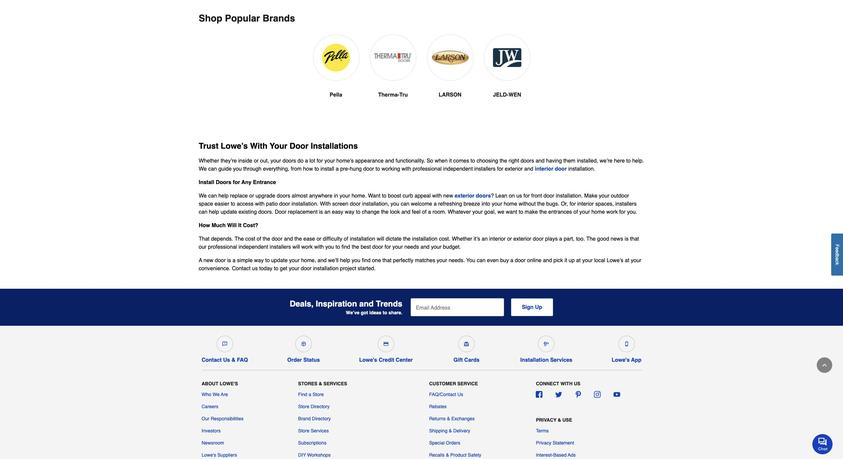 Task type: vqa. For each thing, say whether or not it's contained in the screenshot.


Task type: describe. For each thing, give the bounding box(es) containing it.
1 vertical spatial will
[[293, 244, 300, 250]]

1 vertical spatial services
[[324, 381, 347, 386]]

can inside the whether they're inside or out, your doors do a lot for your home's appearance and functionality. so when it comes to choosing the right doors and having them installed, we're here to help. we can guide you through everything, from how to install a pre-hung door to working with professional independent installers for exterior and
[[208, 166, 217, 172]]

credit card image
[[384, 342, 389, 347]]

the left ease
[[295, 236, 302, 242]]

sign up button
[[511, 298, 554, 317]]

even
[[487, 258, 499, 264]]

pick
[[554, 258, 563, 264]]

door left plays
[[533, 236, 544, 242]]

is inside that depends. the cost of the door and the ease or difficulty of installation will dictate the installation cost. whether it's an interior or exterior door plays a part, too. the good news is that our professional independent installers will work with you to find the best door for your needs and your budget.
[[625, 236, 629, 242]]

orders
[[446, 440, 461, 446]]

pella link
[[313, 34, 359, 115]]

and left ease
[[284, 236, 293, 242]]

got
[[361, 310, 368, 316]]

doors up into
[[476, 193, 491, 199]]

credit
[[379, 357, 394, 363]]

with inside that depends. the cost of the door and the ease or difficulty of installation will dictate the installation cost. whether it's an interior or exterior door plays a part, too. the good news is that our professional independent installers will work with you to find the best door for your needs and your budget.
[[314, 244, 324, 250]]

interest-
[[536, 453, 553, 458]]

0 vertical spatial door
[[290, 142, 309, 151]]

gift card image
[[464, 342, 469, 347]]

0 horizontal spatial with
[[250, 142, 268, 151]]

a right find
[[309, 392, 311, 397]]

install doors for any entrance
[[199, 180, 276, 186]]

that depends. the cost of the door and the ease or difficulty of installation will dictate the installation cost. whether it's an interior or exterior door plays a part, too. the good news is that our professional independent installers will work with you to find the best door for your needs and your budget.
[[199, 236, 639, 250]]

f e e d b a c k button
[[832, 234, 843, 276]]

diy workshops link
[[298, 452, 331, 459]]

2 horizontal spatial installation
[[412, 236, 438, 242]]

us
[[574, 381, 581, 386]]

make
[[585, 193, 598, 199]]

gift cards link
[[452, 333, 481, 364]]

a left "lot"
[[305, 158, 308, 164]]

delivery
[[453, 428, 470, 434]]

from
[[291, 166, 302, 172]]

whether inside that depends. the cost of the door and the ease or difficulty of installation will dictate the installation cost. whether it's an interior or exterior door plays a part, too. the good news is that our professional independent installers will work with you to find the best door for your needs and your budget.
[[452, 236, 472, 242]]

look
[[390, 209, 400, 215]]

work inside the ? lean on us for front door installation. make your outdoor space easier to access with patio door installation. with screen door installation, you can welcome a refreshing breeze into your home without the bugs. or, for interior spaces, installers can help update existing doors. door replacement is an easy way to change the look and feel of a room. whatever your goal, we want to make the entrances of your home work for you.
[[607, 209, 618, 215]]

& inside contact us & faq link
[[232, 357, 236, 363]]

a left "simple"
[[233, 258, 236, 264]]

for left any
[[233, 180, 240, 186]]

the left best
[[352, 244, 359, 250]]

exterior inside the whether they're inside or out, your doors do a lot for your home's appearance and functionality. so when it comes to choosing the right doors and having them installed, we're here to help. we can guide you through everything, from how to install a pre-hung door to working with professional independent installers for exterior and
[[505, 166, 523, 172]]

1 vertical spatial home
[[592, 209, 605, 215]]

shipping & delivery
[[429, 428, 470, 434]]

in
[[334, 193, 338, 199]]

0 vertical spatial store
[[313, 392, 324, 397]]

installation,
[[362, 201, 389, 207]]

for inside that depends. the cost of the door and the ease or difficulty of installation will dictate the installation cost. whether it's an interior or exterior door plays a part, too. the good news is that our professional independent installers will work with you to find the best door for your needs and your budget.
[[385, 244, 391, 250]]

is inside a new door is a simple way to update your home, and we'll help you find one that perfectly matches your needs. you can even buy a door online and pick it up at your local lowe's at your convenience. contact us today to get your door installation project started.
[[227, 258, 231, 264]]

of right difficulty
[[344, 236, 348, 242]]

on
[[509, 193, 515, 199]]

shop popular brands
[[199, 13, 295, 24]]

therma-tru
[[378, 92, 408, 98]]

when
[[435, 158, 448, 164]]

the left look
[[381, 209, 389, 215]]

a left pre-
[[336, 166, 339, 172]]

for down choosing on the right top of page
[[497, 166, 504, 172]]

independent inside that depends. the cost of the door and the ease or difficulty of installation will dictate the installation cost. whether it's an interior or exterior door plays a part, too. the good news is that our professional independent installers will work with you to find the best door for your needs and your budget.
[[239, 244, 268, 250]]

use
[[563, 417, 572, 423]]

customer
[[429, 381, 456, 386]]

the up needs
[[403, 236, 411, 242]]

contact us & faq
[[202, 357, 248, 363]]

the right cost
[[263, 236, 270, 242]]

door down home,
[[301, 266, 312, 272]]

out,
[[260, 158, 269, 164]]

find inside that depends. the cost of the door and the ease or difficulty of installation will dictate the installation cost. whether it's an interior or exterior door plays a part, too. the good news is that our professional independent installers will work with you to find the best door for your needs and your budget.
[[342, 244, 350, 250]]

contact us & faq link
[[202, 333, 248, 364]]

us for contact
[[223, 357, 230, 363]]

too.
[[576, 236, 585, 242]]

interest-based ads
[[536, 453, 576, 458]]

for right "or,"
[[570, 201, 576, 207]]

can up space
[[208, 193, 217, 199]]

faq/contact us
[[429, 392, 463, 397]]

to inside deals, inspiration and trends we've got ideas to share.
[[383, 310, 387, 316]]

a inside that depends. the cost of the door and the ease or difficulty of installation will dictate the installation cost. whether it's an interior or exterior door plays a part, too. the good news is that our professional independent installers will work with you to find the best door for your needs and your budget.
[[559, 236, 562, 242]]

k
[[835, 263, 840, 265]]

welcome
[[411, 201, 432, 207]]

the right make
[[540, 209, 547, 215]]

share.
[[389, 310, 403, 316]]

lowe's up the are
[[220, 381, 238, 386]]

with right appeal
[[432, 193, 442, 199]]

investors link
[[202, 428, 221, 434]]

exterior doors link
[[455, 193, 491, 199]]

twitter image
[[556, 391, 562, 398]]

entrance
[[253, 180, 276, 186]]

doors right the right
[[521, 158, 534, 164]]

install
[[199, 180, 214, 186]]

order status link
[[287, 333, 320, 364]]

lowe's suppliers
[[202, 453, 237, 458]]

space
[[199, 201, 213, 207]]

having
[[546, 158, 562, 164]]

refreshing
[[438, 201, 462, 207]]

youtube image
[[614, 391, 620, 398]]

instagram image
[[594, 391, 601, 398]]

the inside the whether they're inside or out, your doors do a lot for your home's appearance and functionality. so when it comes to choosing the right doors and having them installed, we're here to help. we can guide you through everything, from how to install a pre-hung door to working with professional independent installers for exterior and
[[500, 158, 507, 164]]

existing
[[239, 209, 257, 215]]

inside
[[238, 158, 252, 164]]

and inside deals, inspiration and trends we've got ideas to share.
[[359, 299, 374, 309]]

they're
[[221, 158, 237, 164]]

status
[[304, 357, 320, 363]]

installers inside that depends. the cost of the door and the ease or difficulty of installation will dictate the installation cost. whether it's an interior or exterior door plays a part, too. the good news is that our professional independent installers will work with you to find the best door for your needs and your budget.
[[270, 244, 291, 250]]

can down space
[[199, 209, 208, 215]]

us for faq/contact
[[458, 392, 463, 397]]

an inside that depends. the cost of the door and the ease or difficulty of installation will dictate the installation cost. whether it's an interior or exterior door plays a part, too. the good news is that our professional independent installers will work with you to find the best door for your needs and your budget.
[[482, 236, 488, 242]]

here
[[614, 158, 625, 164]]

local
[[594, 258, 606, 264]]

today
[[259, 266, 273, 272]]

door right cost
[[272, 236, 283, 242]]

jeld-wen
[[493, 92, 521, 98]]

exterior inside that depends. the cost of the door and the ease or difficulty of installation will dictate the installation cost. whether it's an interior or exterior door plays a part, too. the good news is that our professional independent installers will work with you to find the best door for your needs and your budget.
[[514, 236, 532, 242]]

buy
[[500, 258, 509, 264]]

our
[[202, 416, 210, 422]]

it inside the whether they're inside or out, your doors do a lot for your home's appearance and functionality. so when it comes to choosing the right doors and having them installed, we're here to help. we can guide you through everything, from how to install a pre-hung door to working with professional independent installers for exterior and
[[449, 158, 452, 164]]

us inside the ? lean on us for front door installation. make your outdoor space easier to access with patio door installation. with screen door installation, you can welcome a refreshing breeze into your home without the bugs. or, for interior spaces, installers can help update existing doors. door replacement is an easy way to change the look and feel of a room. whatever your goal, we want to make the entrances of your home work for you.
[[517, 193, 522, 199]]

services for installation services
[[550, 357, 573, 363]]

privacy statement link
[[536, 440, 574, 446]]

will
[[227, 223, 237, 229]]

sign up
[[522, 305, 542, 311]]

online
[[527, 258, 542, 264]]

it
[[238, 223, 242, 229]]

of right 'entrances'
[[574, 209, 578, 215]]

1 vertical spatial exterior
[[455, 193, 475, 199]]

or up buy
[[507, 236, 512, 242]]

therma-tru logo. image
[[370, 34, 416, 81]]

update inside the ? lean on us for front door installation. make your outdoor space easier to access with patio door installation. with screen door installation, you can welcome a refreshing breeze into your home without the bugs. or, for interior spaces, installers can help update existing doors. door replacement is an easy way to change the look and feel of a room. whatever your goal, we want to make the entrances of your home work for you.
[[221, 209, 237, 215]]

new inside a new door is a simple way to update your home, and we'll help you find one that perfectly matches your needs. you can even buy a door online and pick it up at your local lowe's at your convenience. contact us today to get your door installation project started.
[[204, 258, 214, 264]]

who
[[202, 392, 211, 397]]

lowe's app link
[[612, 333, 642, 364]]

with inside the ? lean on us for front door installation. make your outdoor space easier to access with patio door installation. with screen door installation, you can welcome a refreshing breeze into your home without the bugs. or, for interior spaces, installers can help update existing doors. door replacement is an easy way to change the look and feel of a room. whatever your goal, we want to make the entrances of your home work for you.
[[255, 201, 265, 207]]

tru
[[400, 92, 408, 98]]

to inside that depends. the cost of the door and the ease or difficulty of installation will dictate the installation cost. whether it's an interior or exterior door plays a part, too. the good news is that our professional independent installers will work with you to find the best door for your needs and your budget.
[[336, 244, 340, 250]]

feel
[[412, 209, 421, 215]]

with inside the whether they're inside or out, your doors do a lot for your home's appearance and functionality. so when it comes to choosing the right doors and having them installed, we're here to help. we can guide you through everything, from how to install a pre-hung door to working with professional independent installers for exterior and
[[402, 166, 411, 172]]

with
[[561, 381, 573, 386]]

whether inside the whether they're inside or out, your doors do a lot for your home's appearance and functionality. so when it comes to choosing the right doors and having them installed, we're here to help. we can guide you through everything, from how to install a pre-hung door to working with professional independent installers for exterior and
[[199, 158, 219, 164]]

and up interior door link
[[536, 158, 545, 164]]

Email Address email field
[[411, 298, 504, 317]]

1 the from the left
[[235, 236, 244, 242]]

store for services
[[298, 428, 310, 434]]

doors up from
[[283, 158, 296, 164]]

you inside that depends. the cost of the door and the ease or difficulty of installation will dictate the installation cost. whether it's an interior or exterior door plays a part, too. the good news is that our professional independent installers will work with you to find the best door for your needs and your budget.
[[325, 244, 334, 250]]

facebook image
[[536, 391, 543, 398]]

0 vertical spatial installation.
[[569, 166, 596, 172]]

can down the curb
[[401, 201, 410, 207]]

1 vertical spatial installation.
[[556, 193, 583, 199]]

we
[[498, 209, 505, 215]]

interior door link
[[535, 166, 567, 172]]

help inside a new door is a simple way to update your home, and we'll help you find one that perfectly matches your needs. you can even buy a door online and pick it up at your local lowe's at your convenience. contact us today to get your door installation project started.
[[340, 258, 350, 264]]

0 vertical spatial home
[[504, 201, 517, 207]]

1 horizontal spatial installation
[[350, 236, 375, 242]]

privacy for privacy statement
[[536, 440, 552, 446]]

diy
[[298, 453, 306, 458]]

installers inside the whether they're inside or out, your doors do a lot for your home's appearance and functionality. so when it comes to choosing the right doors and having them installed, we're here to help. we can guide you through everything, from how to install a pre-hung door to working with professional independent installers for exterior and
[[475, 166, 496, 172]]

into
[[482, 201, 490, 207]]

installers inside the ? lean on us for front door installation. make your outdoor space easier to access with patio door installation. with screen door installation, you can welcome a refreshing breeze into your home without the bugs. or, for interior spaces, installers can help update existing doors. door replacement is an easy way to change the look and feel of a room. whatever your goal, we want to make the entrances of your home work for you.
[[616, 201, 637, 207]]

news
[[611, 236, 623, 242]]

0 vertical spatial lowe's
[[221, 142, 248, 151]]

it inside a new door is a simple way to update your home, and we'll help you find one that perfectly matches your needs. you can even buy a door online and pick it up at your local lowe's at your convenience. contact us today to get your door installation project started.
[[565, 258, 567, 264]]

you inside the whether they're inside or out, your doors do a lot for your home's appearance and functionality. so when it comes to choosing the right doors and having them installed, we're here to help. we can guide you through everything, from how to install a pre-hung door to working with professional independent installers for exterior and
[[233, 166, 242, 172]]

lowe's for lowe's app
[[612, 357, 630, 363]]

chat invite button image
[[813, 434, 833, 454]]

faq
[[237, 357, 248, 363]]

us inside a new door is a simple way to update your home, and we'll help you find one that perfectly matches your needs. you can even buy a door online and pick it up at your local lowe's at your convenience. contact us today to get your door installation project started.
[[252, 266, 258, 272]]

& for stores & services
[[319, 381, 322, 386]]

deals, inspiration and trends we've got ideas to share.
[[290, 299, 403, 316]]

a inside button
[[835, 258, 840, 260]]

work inside that depends. the cost of the door and the ease or difficulty of installation will dictate the installation cost. whether it's an interior or exterior door plays a part, too. the good news is that our professional independent installers will work with you to find the best door for your needs and your budget.
[[302, 244, 313, 250]]

connect
[[536, 381, 559, 386]]

pella
[[330, 92, 342, 98]]

& for privacy & use
[[558, 417, 561, 423]]

professional inside that depends. the cost of the door and the ease or difficulty of installation will dictate the installation cost. whether it's an interior or exterior door plays a part, too. the good news is that our professional independent installers will work with you to find the best door for your needs and your budget.
[[208, 244, 237, 250]]

rebates
[[429, 404, 447, 409]]

b
[[835, 255, 840, 258]]

pinterest image
[[575, 391, 582, 398]]

lowe's credit center
[[359, 357, 413, 363]]

almost
[[292, 193, 308, 199]]

and up working at the left of page
[[385, 158, 394, 164]]

lowe's for lowe's suppliers
[[202, 453, 216, 458]]

chevron up image
[[822, 362, 828, 369]]

way inside a new door is a simple way to update your home, and we'll help you find one that perfectly matches your needs. you can even buy a door online and pick it up at your local lowe's at your convenience. contact us today to get your door installation project started.
[[254, 258, 264, 264]]

of right cost
[[257, 236, 261, 242]]

diy workshops
[[298, 453, 331, 458]]

find a store link
[[298, 391, 324, 398]]

0 horizontal spatial contact
[[202, 357, 222, 363]]

customer care image
[[223, 342, 227, 347]]

without
[[519, 201, 536, 207]]

doors up patio
[[277, 193, 290, 199]]

returns & exchanges link
[[429, 415, 475, 422]]

door up bugs. at right top
[[544, 193, 555, 199]]

we'll
[[328, 258, 339, 264]]

pre-
[[340, 166, 350, 172]]

2 the from the left
[[587, 236, 596, 242]]



Task type: locate. For each thing, give the bounding box(es) containing it.
0 vertical spatial privacy
[[536, 417, 557, 423]]

pickup image
[[301, 342, 306, 347]]

0 vertical spatial contact
[[232, 266, 251, 272]]

installers down outdoor
[[616, 201, 637, 207]]

is
[[319, 209, 323, 215], [625, 236, 629, 242], [227, 258, 231, 264]]

subscriptions link
[[298, 440, 327, 446]]

part,
[[564, 236, 575, 242]]

a left room.
[[428, 209, 431, 215]]

that
[[630, 236, 639, 242], [383, 258, 392, 264]]

for up without
[[524, 193, 530, 199]]

1 horizontal spatial way
[[345, 209, 355, 215]]

1 vertical spatial help
[[209, 209, 219, 215]]

who we are
[[202, 392, 228, 397]]

1 vertical spatial we
[[199, 193, 207, 199]]

independent inside the whether they're inside or out, your doors do a lot for your home's appearance and functionality. so when it comes to choosing the right doors and having them installed, we're here to help. we can guide you through everything, from how to install a pre-hung door to working with professional independent installers for exterior and
[[443, 166, 473, 172]]

for left the you.
[[620, 209, 626, 215]]

1 horizontal spatial that
[[630, 236, 639, 242]]

1 vertical spatial professional
[[208, 244, 237, 250]]

with
[[250, 142, 268, 151], [320, 201, 331, 207]]

careers
[[202, 404, 218, 409]]

& right stores
[[319, 381, 322, 386]]

2 vertical spatial store
[[298, 428, 310, 434]]

and left feel at top
[[402, 209, 411, 215]]

door right best
[[373, 244, 383, 250]]

help up project
[[340, 258, 350, 264]]

lowe's down newsroom link
[[202, 453, 216, 458]]

services up connect with us
[[550, 357, 573, 363]]

are
[[221, 392, 228, 397]]

much
[[212, 223, 226, 229]]

0 horizontal spatial us
[[223, 357, 230, 363]]

privacy up terms
[[536, 417, 557, 423]]

jeld-
[[493, 92, 509, 98]]

1 horizontal spatial at
[[625, 258, 630, 264]]

independent down cost
[[239, 244, 268, 250]]

replace
[[230, 193, 248, 199]]

faq/contact us link
[[429, 391, 463, 398]]

& for recalls & product safety
[[446, 453, 449, 458]]

or left out,
[[254, 158, 259, 164]]

0 horizontal spatial way
[[254, 258, 264, 264]]

ideas
[[370, 310, 382, 316]]

it left up
[[565, 258, 567, 264]]

0 horizontal spatial whether
[[199, 158, 219, 164]]

door down patio
[[275, 209, 287, 215]]

lowe's inside lowe's suppliers link
[[202, 453, 216, 458]]

installation
[[521, 357, 549, 363]]

door right patio
[[279, 201, 290, 207]]

with up out,
[[250, 142, 268, 151]]

0 horizontal spatial installers
[[270, 244, 291, 250]]

1 vertical spatial us
[[458, 392, 463, 397]]

& for shipping & delivery
[[449, 428, 452, 434]]

therma-tru link
[[370, 34, 416, 115]]

mobile image
[[624, 342, 629, 347]]

gift cards
[[454, 357, 480, 363]]

of
[[422, 209, 427, 215], [574, 209, 578, 215], [257, 236, 261, 242], [344, 236, 348, 242]]

0 horizontal spatial find
[[342, 244, 350, 250]]

larson logo. image
[[427, 34, 473, 81]]

0 horizontal spatial work
[[302, 244, 313, 250]]

door down home.
[[350, 201, 361, 207]]

way right the easy
[[345, 209, 355, 215]]

1 vertical spatial directory
[[312, 416, 331, 422]]

project
[[340, 266, 356, 272]]

find down difficulty
[[342, 244, 350, 250]]

0 vertical spatial way
[[345, 209, 355, 215]]

way inside the ? lean on us for front door installation. make your outdoor space easier to access with patio door installation. with screen door installation, you can welcome a refreshing breeze into your home without the bugs. or, for interior spaces, installers can help update existing doors. door replacement is an easy way to change the look and feel of a room. whatever your goal, we want to make the entrances of your home work for you.
[[345, 209, 355, 215]]

stores & services
[[298, 381, 347, 386]]

help.
[[633, 158, 644, 164]]

new
[[443, 193, 453, 199], [204, 258, 214, 264]]

the left cost
[[235, 236, 244, 242]]

0 horizontal spatial home
[[504, 201, 517, 207]]

0 vertical spatial with
[[250, 142, 268, 151]]

about
[[202, 381, 218, 386]]

find up started.
[[362, 258, 371, 264]]

sign up form
[[411, 298, 554, 317]]

0 horizontal spatial will
[[293, 244, 300, 250]]

suppliers
[[218, 453, 237, 458]]

1 horizontal spatial independent
[[443, 166, 473, 172]]

update up 'get'
[[271, 258, 288, 264]]

1 vertical spatial find
[[362, 258, 371, 264]]

installation. up replacement
[[292, 201, 319, 207]]

0 horizontal spatial that
[[383, 258, 392, 264]]

1 horizontal spatial us
[[458, 392, 463, 397]]

1 horizontal spatial interior
[[535, 166, 554, 172]]

1 vertical spatial interior
[[578, 201, 594, 207]]

2 privacy from the top
[[536, 440, 552, 446]]

way
[[345, 209, 355, 215], [254, 258, 264, 264]]

1 at from the left
[[576, 258, 581, 264]]

services
[[550, 357, 573, 363], [324, 381, 347, 386], [311, 428, 329, 434]]

store directory link
[[298, 403, 330, 410]]

depends.
[[211, 236, 233, 242]]

& right 'returns'
[[447, 416, 450, 422]]

way up 'today'
[[254, 258, 264, 264]]

1 vertical spatial lowe's
[[607, 258, 624, 264]]

0 vertical spatial us
[[517, 193, 522, 199]]

and left pick
[[543, 258, 552, 264]]

installation down we'll
[[313, 266, 339, 272]]

and up got
[[359, 299, 374, 309]]

& left "delivery" on the bottom
[[449, 428, 452, 434]]

sign
[[522, 305, 534, 311]]

with inside the ? lean on us for front door installation. make your outdoor space easier to access with patio door installation. with screen door installation, you can welcome a refreshing breeze into your home without the bugs. or, for interior spaces, installers can help update existing doors. door replacement is an easy way to change the look and feel of a room. whatever your goal, we want to make the entrances of your home work for you.
[[320, 201, 331, 207]]

based
[[553, 453, 567, 458]]

0 vertical spatial new
[[443, 193, 453, 199]]

0 vertical spatial an
[[325, 209, 331, 215]]

we inside who we are link
[[213, 392, 220, 397]]

door inside the whether they're inside or out, your doors do a lot for your home's appearance and functionality. so when it comes to choosing the right doors and having them installed, we're here to help. we can guide you through everything, from how to install a pre-hung door to working with professional independent installers for exterior and
[[363, 166, 374, 172]]

us left 'today'
[[252, 266, 258, 272]]

investors
[[202, 428, 221, 434]]

0 vertical spatial interior
[[535, 166, 554, 172]]

& left the 'use'
[[558, 417, 561, 423]]

you down difficulty
[[325, 244, 334, 250]]

a up room.
[[434, 201, 437, 207]]

0 vertical spatial independent
[[443, 166, 473, 172]]

you inside a new door is a simple way to update your home, and we'll help you find one that perfectly matches your needs. you can even buy a door online and pick it up at your local lowe's at your convenience. contact us today to get your door installation project started.
[[352, 258, 361, 264]]

0 horizontal spatial installation
[[313, 266, 339, 272]]

help up easier
[[218, 193, 229, 199]]

or up access
[[249, 193, 254, 199]]

lowe's right local
[[607, 258, 624, 264]]

1 vertical spatial with
[[320, 201, 331, 207]]

door left online
[[515, 258, 526, 264]]

1 vertical spatial installers
[[616, 201, 637, 207]]

scroll to top element
[[817, 358, 833, 373]]

0 vertical spatial it
[[449, 158, 452, 164]]

recalls & product safety
[[429, 453, 482, 458]]

door down having
[[555, 166, 567, 172]]

at right local
[[625, 258, 630, 264]]

that right one
[[383, 258, 392, 264]]

with down anywhere in the left top of the page
[[320, 201, 331, 207]]

can left guide
[[208, 166, 217, 172]]

interior
[[535, 166, 554, 172], [578, 201, 594, 207], [489, 236, 506, 242]]

2 horizontal spatial interior
[[578, 201, 594, 207]]

directory up brand directory link
[[311, 404, 330, 409]]

0 horizontal spatial is
[[227, 258, 231, 264]]

1 vertical spatial us
[[252, 266, 258, 272]]

1 e from the top
[[835, 247, 840, 250]]

simple
[[237, 258, 253, 264]]

help down easier
[[209, 209, 219, 215]]

door inside the ? lean on us for front door installation. make your outdoor space easier to access with patio door installation. with screen door installation, you can welcome a refreshing breeze into your home without the bugs. or, for interior spaces, installers can help update existing doors. door replacement is an easy way to change the look and feel of a room. whatever your goal, we want to make the entrances of your home work for you.
[[275, 209, 287, 215]]

store down stores & services
[[313, 392, 324, 397]]

interest-based ads link
[[536, 452, 576, 459]]

exterior down the right
[[505, 166, 523, 172]]

0 vertical spatial services
[[550, 357, 573, 363]]

find inside a new door is a simple way to update your home, and we'll help you find one that perfectly matches your needs. you can even buy a door online and pick it up at your local lowe's at your convenience. contact us today to get your door installation project started.
[[362, 258, 371, 264]]

update inside a new door is a simple way to update your home, and we'll help you find one that perfectly matches your needs. you can even buy a door online and pick it up at your local lowe's at your convenience. contact us today to get your door installation project started.
[[271, 258, 288, 264]]

home
[[504, 201, 517, 207], [592, 209, 605, 215]]

or inside the whether they're inside or out, your doors do a lot for your home's appearance and functionality. so when it comes to choosing the right doors and having them installed, we're here to help. we can guide you through everything, from how to install a pre-hung door to working with professional independent installers for exterior and
[[254, 158, 259, 164]]

and right needs
[[421, 244, 430, 250]]

responsibilities
[[211, 416, 244, 422]]

contact inside a new door is a simple way to update your home, and we'll help you find one that perfectly matches your needs. you can even buy a door online and pick it up at your local lowe's at your convenience. contact us today to get your door installation project started.
[[232, 266, 251, 272]]

and left interior door link
[[525, 166, 534, 172]]

exterior up online
[[514, 236, 532, 242]]

exchanges
[[452, 416, 475, 422]]

1 horizontal spatial will
[[377, 236, 384, 242]]

one
[[372, 258, 381, 264]]

the down front
[[538, 201, 545, 207]]

1 horizontal spatial home
[[592, 209, 605, 215]]

1 vertical spatial whether
[[452, 236, 472, 242]]

0 vertical spatial installers
[[475, 166, 496, 172]]

interior down having
[[535, 166, 554, 172]]

find
[[298, 392, 307, 397]]

2 horizontal spatial is
[[625, 236, 629, 242]]

about lowe's
[[202, 381, 238, 386]]

installers down choosing on the right top of page
[[475, 166, 496, 172]]

jeld-wen logo. image
[[484, 34, 530, 81]]

1 horizontal spatial it
[[565, 258, 567, 264]]

professional inside the whether they're inside or out, your doors do a lot for your home's appearance and functionality. so when it comes to choosing the right doors and having them installed, we're here to help. we can guide you through everything, from how to install a pre-hung door to working with professional independent installers for exterior and
[[413, 166, 442, 172]]

we inside the whether they're inside or out, your doors do a lot for your home's appearance and functionality. so when it comes to choosing the right doors and having them installed, we're here to help. we can guide you through everything, from how to install a pre-hung door to working with professional independent installers for exterior and
[[199, 166, 207, 172]]

we've
[[346, 310, 360, 316]]

& inside shipping & delivery link
[[449, 428, 452, 434]]

pella logo. image
[[313, 34, 359, 81]]

1 horizontal spatial us
[[517, 193, 522, 199]]

get
[[280, 266, 287, 272]]

is inside the ? lean on us for front door installation. make your outdoor space easier to access with patio door installation. with screen door installation, you can welcome a refreshing breeze into your home without the bugs. or, for interior spaces, installers can help update existing doors. door replacement is an easy way to change the look and feel of a room. whatever your goal, we want to make the entrances of your home work for you.
[[319, 209, 323, 215]]

exterior up breeze
[[455, 193, 475, 199]]

1 horizontal spatial contact
[[232, 266, 251, 272]]

a right buy
[[511, 258, 514, 264]]

services up the find a store link
[[324, 381, 347, 386]]

1 vertical spatial independent
[[239, 244, 268, 250]]

installations
[[311, 142, 358, 151]]

directory down store directory link
[[312, 416, 331, 422]]

a new door is a simple way to update your home, and we'll help you find one that perfectly matches your needs. you can even buy a door online and pick it up at your local lowe's at your convenience. contact us today to get your door installation project started.
[[199, 258, 642, 272]]

0 horizontal spatial interior
[[489, 236, 506, 242]]

want
[[368, 193, 381, 199]]

is left "simple"
[[227, 258, 231, 264]]

through
[[243, 166, 262, 172]]

started.
[[358, 266, 376, 272]]

0 vertical spatial professional
[[413, 166, 442, 172]]

at right up
[[576, 258, 581, 264]]

special orders
[[429, 440, 461, 446]]

whether up budget.
[[452, 236, 472, 242]]

1 horizontal spatial work
[[607, 209, 618, 215]]

interior inside that depends. the cost of the door and the ease or difficulty of installation will dictate the installation cost. whether it's an interior or exterior door plays a part, too. the good news is that our professional independent installers will work with you to find the best door for your needs and your budget.
[[489, 236, 506, 242]]

we're
[[600, 158, 613, 164]]

directory for brand directory
[[312, 416, 331, 422]]

returns
[[429, 416, 446, 422]]

door
[[363, 166, 374, 172], [555, 166, 567, 172], [544, 193, 555, 199], [279, 201, 290, 207], [350, 201, 361, 207], [272, 236, 283, 242], [533, 236, 544, 242], [373, 244, 383, 250], [215, 258, 226, 264], [515, 258, 526, 264], [301, 266, 312, 272]]

professional down so
[[413, 166, 442, 172]]

0 horizontal spatial an
[[325, 209, 331, 215]]

0 vertical spatial us
[[223, 357, 230, 363]]

whether
[[199, 158, 219, 164], [452, 236, 472, 242]]

lowe's suppliers link
[[202, 452, 237, 459]]

1 vertical spatial it
[[565, 258, 567, 264]]

home up want
[[504, 201, 517, 207]]

1 horizontal spatial an
[[482, 236, 488, 242]]

& inside recalls & product safety link
[[446, 453, 449, 458]]

2 vertical spatial interior
[[489, 236, 506, 242]]

0 vertical spatial whether
[[199, 158, 219, 164]]

2 at from the left
[[625, 258, 630, 264]]

everything,
[[263, 166, 289, 172]]

terms
[[536, 428, 549, 434]]

lowe's
[[359, 357, 377, 363], [612, 357, 630, 363], [220, 381, 238, 386], [202, 453, 216, 458]]

cost
[[245, 236, 255, 242]]

0 horizontal spatial us
[[252, 266, 258, 272]]

upgrade
[[256, 193, 275, 199]]

0 vertical spatial directory
[[311, 404, 330, 409]]

1 horizontal spatial lowe's
[[607, 258, 624, 264]]

you inside the ? lean on us for front door installation. make your outdoor space easier to access with patio door installation. with screen door installation, you can welcome a refreshing breeze into your home without the bugs. or, for interior spaces, installers can help update existing doors. door replacement is an easy way to change the look and feel of a room. whatever your goal, we want to make the entrances of your home work for you.
[[391, 201, 399, 207]]

2 vertical spatial installation.
[[292, 201, 319, 207]]

good
[[597, 236, 609, 242]]

work down spaces,
[[607, 209, 618, 215]]

1 vertical spatial contact
[[202, 357, 222, 363]]

a up k
[[835, 258, 840, 260]]

best
[[361, 244, 371, 250]]

room.
[[433, 209, 446, 215]]

you down inside
[[233, 166, 242, 172]]

us inside contact us & faq link
[[223, 357, 230, 363]]

2 vertical spatial exterior
[[514, 236, 532, 242]]

privacy for privacy & use
[[536, 417, 557, 423]]

2 vertical spatial is
[[227, 258, 231, 264]]

directory for store directory
[[311, 404, 330, 409]]

spaces,
[[596, 201, 614, 207]]

an left the easy
[[325, 209, 331, 215]]

or right ease
[[317, 236, 322, 242]]

help inside the ? lean on us for front door installation. make your outdoor space easier to access with patio door installation. with screen door installation, you can welcome a refreshing breeze into your home without the bugs. or, for interior spaces, installers can help update existing doors. door replacement is an easy way to change the look and feel of a room. whatever your goal, we want to make the entrances of your home work for you.
[[209, 209, 219, 215]]

lowe's inside a new door is a simple way to update your home, and we'll help you find one that perfectly matches your needs. you can even buy a door online and pick it up at your local lowe's at your convenience. contact us today to get your door installation project started.
[[607, 258, 624, 264]]

trust lowe's with your door installations
[[199, 142, 358, 151]]

change
[[362, 209, 380, 215]]

and inside the ? lean on us for front door installation. make your outdoor space easier to access with patio door installation. with screen door installation, you can welcome a refreshing breeze into your home without the bugs. or, for interior spaces, installers can help update existing doors. door replacement is an easy way to change the look and feel of a room. whatever your goal, we want to make the entrances of your home work for you.
[[402, 209, 411, 215]]

special
[[429, 440, 445, 446]]

installation inside a new door is a simple way to update your home, and we'll help you find one that perfectly matches your needs. you can even buy a door online and pick it up at your local lowe's at your convenience. contact us today to get your door installation project started.
[[313, 266, 339, 272]]

store for directory
[[298, 404, 310, 409]]

new right a
[[204, 258, 214, 264]]

& right recalls
[[446, 453, 449, 458]]

services for store services
[[311, 428, 329, 434]]

dictate
[[386, 236, 402, 242]]

door up convenience.
[[215, 258, 226, 264]]

2 horizontal spatial installers
[[616, 201, 637, 207]]

0 vertical spatial help
[[218, 193, 229, 199]]

2 vertical spatial we
[[213, 392, 220, 397]]

1 horizontal spatial the
[[587, 236, 596, 242]]

home down spaces,
[[592, 209, 605, 215]]

dimensions image
[[544, 342, 549, 347]]

difficulty
[[323, 236, 342, 242]]

e up the 'd'
[[835, 247, 840, 250]]

1 vertical spatial an
[[482, 236, 488, 242]]

1 vertical spatial work
[[302, 244, 313, 250]]

privacy up interest-
[[536, 440, 552, 446]]

outdoor
[[611, 193, 629, 199]]

with down ease
[[314, 244, 324, 250]]

0 vertical spatial work
[[607, 209, 618, 215]]

interior inside the ? lean on us for front door installation. make your outdoor space easier to access with patio door installation. with screen door installation, you can welcome a refreshing breeze into your home without the bugs. or, for interior spaces, installers can help update existing doors. door replacement is an easy way to change the look and feel of a room. whatever your goal, we want to make the entrances of your home work for you.
[[578, 201, 594, 207]]

1 horizontal spatial is
[[319, 209, 323, 215]]

2 e from the top
[[835, 250, 840, 252]]

any
[[242, 180, 252, 186]]

us inside faq/contact us link
[[458, 392, 463, 397]]

0 horizontal spatial independent
[[239, 244, 268, 250]]

that inside that depends. the cost of the door and the ease or difficulty of installation will dictate the installation cost. whether it's an interior or exterior door plays a part, too. the good news is that our professional independent installers will work with you to find the best door for your needs and your budget.
[[630, 236, 639, 242]]

& for returns & exchanges
[[447, 416, 450, 422]]

0 vertical spatial we
[[199, 166, 207, 172]]

lowe's for lowe's credit center
[[359, 357, 377, 363]]

an inside the ? lean on us for front door installation. make your outdoor space easier to access with patio door installation. with screen door installation, you can welcome a refreshing breeze into your home without the bugs. or, for interior spaces, installers can help update existing doors. door replacement is an easy way to change the look and feel of a room. whatever your goal, we want to make the entrances of your home work for you.
[[325, 209, 331, 215]]

1 vertical spatial door
[[275, 209, 287, 215]]

cards
[[465, 357, 480, 363]]

an right it's
[[482, 236, 488, 242]]

home's
[[337, 158, 354, 164]]

1 vertical spatial privacy
[[536, 440, 552, 446]]

professional
[[413, 166, 442, 172], [208, 244, 237, 250]]

& inside returns & exchanges "link"
[[447, 416, 450, 422]]

0 horizontal spatial the
[[235, 236, 244, 242]]

find a store
[[298, 392, 324, 397]]

curb
[[403, 193, 413, 199]]

1 vertical spatial update
[[271, 258, 288, 264]]

1 horizontal spatial new
[[443, 193, 453, 199]]

1 privacy from the top
[[536, 417, 557, 423]]

2 vertical spatial installers
[[270, 244, 291, 250]]

0 horizontal spatial update
[[221, 209, 237, 215]]

subscriptions
[[298, 440, 327, 446]]

lowe's left the credit
[[359, 357, 377, 363]]

0 horizontal spatial professional
[[208, 244, 237, 250]]

door up "do"
[[290, 142, 309, 151]]

lowe's inside lowe's credit center link
[[359, 357, 377, 363]]

0 vertical spatial update
[[221, 209, 237, 215]]

lowe's inside 'lowe's app' link
[[612, 357, 630, 363]]

store up brand
[[298, 404, 310, 409]]

1 vertical spatial way
[[254, 258, 264, 264]]

0 horizontal spatial new
[[204, 258, 214, 264]]

can inside a new door is a simple way to update your home, and we'll help you find one that perfectly matches your needs. you can even buy a door online and pick it up at your local lowe's at your convenience. contact us today to get your door installation project started.
[[477, 258, 486, 264]]

of right feel at top
[[422, 209, 427, 215]]

patio
[[266, 201, 278, 207]]

with down functionality.
[[402, 166, 411, 172]]

1 horizontal spatial professional
[[413, 166, 442, 172]]

door down appearance
[[363, 166, 374, 172]]

installers up 'get'
[[270, 244, 291, 250]]

with down the upgrade at the left top of page
[[255, 201, 265, 207]]

for right "lot"
[[317, 158, 323, 164]]

us
[[517, 193, 522, 199], [252, 266, 258, 272]]

and left we'll
[[318, 258, 327, 264]]

shipping
[[429, 428, 448, 434]]

1 horizontal spatial with
[[320, 201, 331, 207]]

careers link
[[202, 403, 218, 410]]

order
[[287, 357, 302, 363]]

0 horizontal spatial at
[[576, 258, 581, 264]]

that inside a new door is a simple way to update your home, and we'll help you find one that perfectly matches your needs. you can even buy a door online and pick it up at your local lowe's at your convenience. contact us today to get your door installation project started.
[[383, 258, 392, 264]]

1 vertical spatial that
[[383, 258, 392, 264]]



